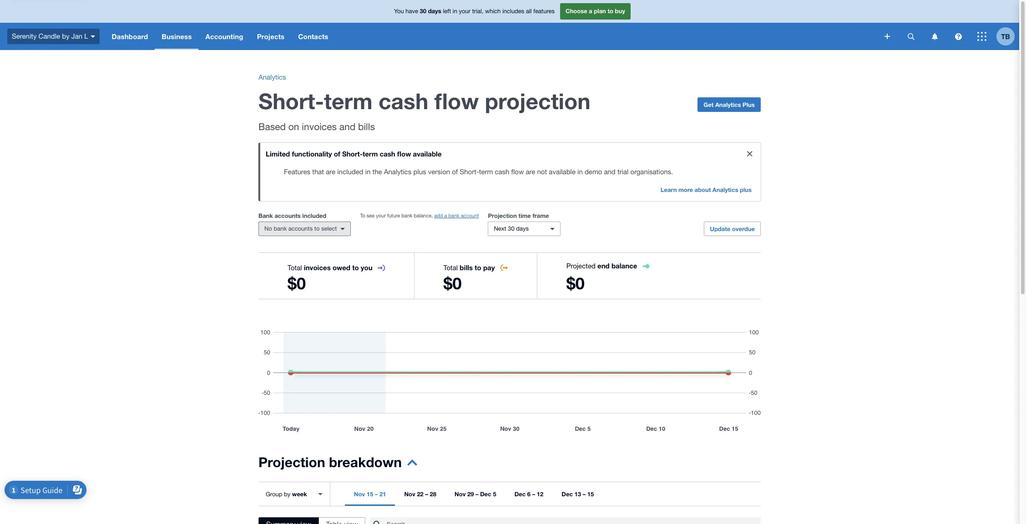 Task type: locate. For each thing, give the bounding box(es) containing it.
3 dec from the left
[[562, 491, 573, 498]]

2 $0 from the left
[[444, 274, 462, 293]]

a right add on the left top of the page
[[445, 213, 447, 219]]

1 vertical spatial included
[[303, 212, 327, 220]]

– right 29 at the bottom of the page
[[476, 491, 479, 498]]

0 horizontal spatial total
[[288, 264, 302, 272]]

1 vertical spatial days
[[517, 225, 529, 232]]

total down no bank accounts to select
[[288, 264, 302, 272]]

your inside you have 30 days left in your trial, which includes all features
[[459, 8, 471, 15]]

0 horizontal spatial plus
[[414, 168, 427, 176]]

days left left
[[428, 7, 442, 15]]

in
[[453, 8, 458, 15], [366, 168, 371, 176], [578, 168, 583, 176]]

nov left 29 at the bottom of the page
[[455, 491, 466, 498]]

your
[[459, 8, 471, 15], [376, 213, 386, 219]]

bank right add on the left top of the page
[[449, 213, 460, 219]]

1 total from the left
[[288, 264, 302, 272]]

– right 13 at the right of page
[[583, 491, 586, 498]]

nov for 15
[[354, 491, 365, 498]]

your right see at the top
[[376, 213, 386, 219]]

1 horizontal spatial days
[[517, 225, 529, 232]]

in left demo
[[578, 168, 583, 176]]

analytics right get
[[716, 101, 742, 108]]

jan
[[71, 32, 82, 40]]

navigation containing dashboard
[[105, 23, 879, 50]]

learn more about analytics plus
[[661, 186, 752, 194]]

0 horizontal spatial and
[[340, 121, 356, 132]]

which
[[486, 8, 501, 15]]

your left trial,
[[459, 8, 471, 15]]

total invoices owed to you $0
[[288, 264, 373, 293]]

to
[[608, 7, 614, 15], [315, 225, 320, 232], [353, 264, 359, 272], [475, 264, 482, 272]]

1 nov from the left
[[354, 491, 365, 498]]

short-
[[259, 88, 324, 114], [342, 150, 363, 158], [460, 168, 479, 176]]

plus down close icon
[[740, 186, 752, 194]]

update overdue button
[[705, 222, 761, 236]]

5 – from the left
[[583, 491, 586, 498]]

short- up the on in the top of the page
[[259, 88, 324, 114]]

in left the
[[366, 168, 371, 176]]

and
[[340, 121, 356, 132], [605, 168, 616, 176]]

included down limited functionality of short-term cash flow available
[[338, 168, 364, 176]]

limited functionality of short-term cash flow available
[[266, 150, 442, 158]]

term
[[324, 88, 373, 114], [363, 150, 378, 158], [479, 168, 493, 176]]

21
[[380, 491, 386, 498]]

1 vertical spatial flow
[[397, 150, 411, 158]]

by inside popup button
[[62, 32, 70, 40]]

available up version
[[413, 150, 442, 158]]

nov
[[354, 491, 365, 498], [405, 491, 416, 498], [455, 491, 466, 498]]

plus
[[414, 168, 427, 176], [740, 186, 752, 194]]

0 vertical spatial by
[[62, 32, 70, 40]]

1 horizontal spatial and
[[605, 168, 616, 176]]

by
[[62, 32, 70, 40], [284, 491, 291, 498]]

trial
[[618, 168, 629, 176]]

dec 6 – 12
[[515, 491, 544, 498]]

week
[[292, 491, 307, 498]]

nov 29 – dec 5
[[455, 491, 497, 498]]

bills left pay
[[460, 264, 473, 272]]

of right functionality
[[334, 150, 341, 158]]

a left plan
[[589, 7, 593, 15]]

1 vertical spatial your
[[376, 213, 386, 219]]

0 horizontal spatial days
[[428, 7, 442, 15]]

1 horizontal spatial in
[[453, 8, 458, 15]]

get analytics plus
[[704, 101, 755, 108]]

1 horizontal spatial 30
[[508, 225, 515, 232]]

0 vertical spatial cash
[[379, 88, 429, 114]]

2 horizontal spatial in
[[578, 168, 583, 176]]

functionality
[[292, 150, 332, 158]]

included inside limited functionality of short-term cash flow available status
[[338, 168, 364, 176]]

15 right 13 at the right of page
[[588, 491, 594, 498]]

dec left 6
[[515, 491, 526, 498]]

1 horizontal spatial of
[[452, 168, 458, 176]]

1 vertical spatial projection
[[259, 454, 325, 471]]

projection
[[488, 212, 517, 220], [259, 454, 325, 471]]

2 – from the left
[[426, 491, 429, 498]]

no bank accounts to select
[[265, 225, 337, 232]]

1 horizontal spatial projection
[[488, 212, 517, 220]]

1 vertical spatial plus
[[740, 186, 752, 194]]

bills up limited functionality of short-term cash flow available
[[358, 121, 375, 132]]

available right not
[[549, 168, 576, 176]]

0 horizontal spatial nov
[[354, 491, 365, 498]]

0 horizontal spatial short-
[[259, 88, 324, 114]]

days down "time"
[[517, 225, 529, 232]]

by left week
[[284, 491, 291, 498]]

0 horizontal spatial svg image
[[908, 33, 915, 40]]

accounts up no bank accounts to select
[[275, 212, 301, 220]]

total inside total invoices owed to you $0
[[288, 264, 302, 272]]

1 horizontal spatial svg image
[[956, 33, 962, 40]]

update
[[711, 225, 731, 233]]

dec left 13 at the right of page
[[562, 491, 573, 498]]

plus left version
[[414, 168, 427, 176]]

0 horizontal spatial $0
[[288, 274, 306, 293]]

tb
[[1002, 32, 1011, 40]]

total bills to pay $0
[[444, 264, 495, 293]]

bank
[[259, 212, 273, 220]]

dec left 5
[[481, 491, 492, 498]]

to see your future bank balance, add a bank account
[[360, 213, 479, 219]]

0 horizontal spatial 15
[[367, 491, 374, 498]]

1 vertical spatial of
[[452, 168, 458, 176]]

Search for a document search field
[[387, 517, 761, 525]]

– left 28
[[426, 491, 429, 498]]

invoices right the on in the top of the page
[[302, 121, 337, 132]]

bank
[[402, 213, 413, 219], [449, 213, 460, 219], [274, 225, 287, 232]]

accounts
[[275, 212, 301, 220], [289, 225, 313, 232]]

to left pay
[[475, 264, 482, 272]]

0 horizontal spatial by
[[62, 32, 70, 40]]

– for 15
[[583, 491, 586, 498]]

1 vertical spatial 30
[[508, 225, 515, 232]]

3 nov from the left
[[455, 491, 466, 498]]

0 vertical spatial days
[[428, 7, 442, 15]]

1 vertical spatial a
[[445, 213, 447, 219]]

0 horizontal spatial dec
[[481, 491, 492, 498]]

1 – from the left
[[375, 491, 378, 498]]

30 right have
[[420, 7, 427, 15]]

dec for dec 13 – 15
[[562, 491, 573, 498]]

0 horizontal spatial 30
[[420, 7, 427, 15]]

2 horizontal spatial dec
[[562, 491, 573, 498]]

12
[[537, 491, 544, 498]]

plan
[[594, 7, 607, 15]]

are right that
[[326, 168, 336, 176]]

0 vertical spatial projection
[[488, 212, 517, 220]]

to inside "popup button"
[[315, 225, 320, 232]]

update overdue
[[711, 225, 756, 233]]

1 horizontal spatial flow
[[435, 88, 479, 114]]

1 vertical spatial bills
[[460, 264, 473, 272]]

banner
[[0, 0, 1020, 50]]

analytics
[[259, 73, 286, 81], [716, 101, 742, 108], [384, 168, 412, 176], [713, 186, 739, 194]]

are left not
[[526, 168, 536, 176]]

group by week
[[266, 491, 307, 498]]

1 horizontal spatial total
[[444, 264, 458, 272]]

2 total from the left
[[444, 264, 458, 272]]

to for choose a plan to buy
[[608, 7, 614, 15]]

based on invoices and bills
[[259, 121, 375, 132]]

0 vertical spatial and
[[340, 121, 356, 132]]

accounts down bank accounts included
[[289, 225, 313, 232]]

bank right future
[[402, 213, 413, 219]]

1 svg image from the left
[[908, 33, 915, 40]]

a
[[589, 7, 593, 15], [445, 213, 447, 219]]

2 vertical spatial term
[[479, 168, 493, 176]]

banner containing tb
[[0, 0, 1020, 50]]

navigation inside banner
[[105, 23, 879, 50]]

by inside group by week
[[284, 491, 291, 498]]

– left 21
[[375, 491, 378, 498]]

nov left 21
[[354, 491, 365, 498]]

features that are included in the analytics plus version of short-term cash flow are not available in demo and trial organisations.
[[284, 168, 674, 176]]

– right 6
[[533, 491, 536, 498]]

1 vertical spatial cash
[[380, 150, 396, 158]]

1 horizontal spatial bills
[[460, 264, 473, 272]]

1 $0 from the left
[[288, 274, 306, 293]]

accounting
[[206, 32, 243, 41]]

svg image
[[908, 33, 915, 40], [956, 33, 962, 40]]

$0
[[288, 274, 306, 293], [444, 274, 462, 293], [567, 274, 585, 293]]

to for total invoices owed to you $0
[[353, 264, 359, 272]]

1 horizontal spatial a
[[589, 7, 593, 15]]

2 horizontal spatial nov
[[455, 491, 466, 498]]

svg image
[[978, 32, 987, 41], [932, 33, 938, 40], [885, 34, 891, 39], [90, 35, 95, 38]]

0 horizontal spatial included
[[303, 212, 327, 220]]

1 horizontal spatial your
[[459, 8, 471, 15]]

included up no bank accounts to select "popup button"
[[303, 212, 327, 220]]

to left the select
[[315, 225, 320, 232]]

0 horizontal spatial your
[[376, 213, 386, 219]]

short-term cash flow projection
[[259, 88, 591, 114]]

days inside popup button
[[517, 225, 529, 232]]

to left you
[[353, 264, 359, 272]]

15 left 21
[[367, 491, 374, 498]]

1 horizontal spatial 15
[[588, 491, 594, 498]]

total left pay
[[444, 264, 458, 272]]

of right version
[[452, 168, 458, 176]]

close image
[[741, 145, 760, 163]]

0 horizontal spatial projection
[[259, 454, 325, 471]]

are
[[326, 168, 336, 176], [526, 168, 536, 176]]

1 vertical spatial and
[[605, 168, 616, 176]]

and up limited functionality of short-term cash flow available
[[340, 121, 356, 132]]

total inside total bills to pay $0
[[444, 264, 458, 272]]

short- right functionality
[[342, 150, 363, 158]]

included
[[338, 168, 364, 176], [303, 212, 327, 220]]

1 horizontal spatial short-
[[342, 150, 363, 158]]

in right left
[[453, 8, 458, 15]]

1 horizontal spatial dec
[[515, 491, 526, 498]]

2 are from the left
[[526, 168, 536, 176]]

3 – from the left
[[476, 491, 479, 498]]

dec
[[481, 491, 492, 498], [515, 491, 526, 498], [562, 491, 573, 498]]

and inside limited functionality of short-term cash flow available status
[[605, 168, 616, 176]]

30
[[420, 7, 427, 15], [508, 225, 515, 232]]

5
[[493, 491, 497, 498]]

0 vertical spatial your
[[459, 8, 471, 15]]

0 vertical spatial available
[[413, 150, 442, 158]]

version
[[428, 168, 450, 176]]

projection breakdown
[[259, 454, 402, 471]]

limited functionality of short-term cash flow available status
[[259, 143, 761, 201]]

4 – from the left
[[533, 491, 536, 498]]

0 horizontal spatial are
[[326, 168, 336, 176]]

1 vertical spatial accounts
[[289, 225, 313, 232]]

analytics right the about
[[713, 186, 739, 194]]

2 vertical spatial short-
[[460, 168, 479, 176]]

– for 28
[[426, 491, 429, 498]]

nov for 22
[[405, 491, 416, 498]]

1 horizontal spatial $0
[[444, 274, 462, 293]]

by left the jan
[[62, 32, 70, 40]]

invoices inside total invoices owed to you $0
[[304, 264, 331, 272]]

1 horizontal spatial nov
[[405, 491, 416, 498]]

nov 15 – 21
[[354, 491, 386, 498]]

analytics link
[[259, 73, 286, 81]]

– for dec
[[476, 491, 479, 498]]

1 vertical spatial by
[[284, 491, 291, 498]]

2 horizontal spatial $0
[[567, 274, 585, 293]]

on
[[289, 121, 299, 132]]

and left trial
[[605, 168, 616, 176]]

0 vertical spatial included
[[338, 168, 364, 176]]

short- right version
[[460, 168, 479, 176]]

total
[[288, 264, 302, 272], [444, 264, 458, 272]]

features
[[534, 8, 555, 15]]

0 vertical spatial short-
[[259, 88, 324, 114]]

projection inside button
[[259, 454, 325, 471]]

2 vertical spatial flow
[[512, 168, 524, 176]]

the
[[373, 168, 382, 176]]

0 horizontal spatial bills
[[358, 121, 375, 132]]

0 horizontal spatial bank
[[274, 225, 287, 232]]

0 horizontal spatial of
[[334, 150, 341, 158]]

1 vertical spatial invoices
[[304, 264, 331, 272]]

add a bank account link
[[435, 213, 479, 219]]

2 nov from the left
[[405, 491, 416, 498]]

1 vertical spatial term
[[363, 150, 378, 158]]

plus
[[743, 101, 755, 108]]

0 vertical spatial a
[[589, 7, 593, 15]]

flow
[[435, 88, 479, 114], [397, 150, 411, 158], [512, 168, 524, 176]]

1 vertical spatial available
[[549, 168, 576, 176]]

have
[[406, 8, 419, 15]]

1 vertical spatial short-
[[342, 150, 363, 158]]

to left buy at the right of page
[[608, 7, 614, 15]]

nov left 22 at the bottom left
[[405, 491, 416, 498]]

2 dec from the left
[[515, 491, 526, 498]]

1 horizontal spatial are
[[526, 168, 536, 176]]

1 horizontal spatial by
[[284, 491, 291, 498]]

30 inside banner
[[420, 7, 427, 15]]

get
[[704, 101, 714, 108]]

projection up group by week
[[259, 454, 325, 471]]

1 horizontal spatial included
[[338, 168, 364, 176]]

cash
[[379, 88, 429, 114], [380, 150, 396, 158], [495, 168, 510, 176]]

bank right no
[[274, 225, 287, 232]]

invoices left the owed
[[304, 264, 331, 272]]

navigation
[[105, 23, 879, 50]]

days inside banner
[[428, 7, 442, 15]]

2 horizontal spatial bank
[[449, 213, 460, 219]]

you have 30 days left in your trial, which includes all features
[[394, 7, 555, 15]]

no bank accounts to select button
[[259, 222, 351, 236]]

to inside total invoices owed to you $0
[[353, 264, 359, 272]]

30 right next
[[508, 225, 515, 232]]

0 vertical spatial 30
[[420, 7, 427, 15]]

projection up next
[[488, 212, 517, 220]]



Task type: describe. For each thing, give the bounding box(es) containing it.
2 vertical spatial cash
[[495, 168, 510, 176]]

in inside you have 30 days left in your trial, which includes all features
[[453, 8, 458, 15]]

1 horizontal spatial bank
[[402, 213, 413, 219]]

about
[[695, 186, 711, 194]]

not
[[538, 168, 547, 176]]

add
[[435, 213, 443, 219]]

next
[[494, 225, 507, 232]]

organisations.
[[631, 168, 674, 176]]

dec for dec 6 – 12
[[515, 491, 526, 498]]

0 horizontal spatial available
[[413, 150, 442, 158]]

nov 22 – 28
[[405, 491, 437, 498]]

– for 12
[[533, 491, 536, 498]]

balance
[[612, 262, 638, 270]]

2 15 from the left
[[588, 491, 594, 498]]

no
[[265, 225, 272, 232]]

28
[[430, 491, 437, 498]]

2 svg image from the left
[[956, 33, 962, 40]]

tb button
[[997, 23, 1020, 50]]

serenity candle by jan l button
[[0, 23, 105, 50]]

business
[[162, 32, 192, 41]]

0 vertical spatial bills
[[358, 121, 375, 132]]

projection for projection time frame
[[488, 212, 517, 220]]

projected
[[567, 262, 596, 270]]

next 30 days button
[[488, 222, 561, 236]]

dashboard
[[112, 32, 148, 41]]

buy
[[615, 7, 626, 15]]

see
[[367, 213, 375, 219]]

end
[[598, 262, 610, 270]]

13
[[575, 491, 582, 498]]

total for you
[[288, 264, 302, 272]]

total for $0
[[444, 264, 458, 272]]

overdue
[[733, 225, 756, 233]]

projects
[[257, 32, 285, 41]]

projection breakdown button
[[259, 454, 418, 477]]

0 vertical spatial invoices
[[302, 121, 337, 132]]

contacts
[[298, 32, 329, 41]]

analytics inside button
[[716, 101, 742, 108]]

serenity
[[12, 32, 37, 40]]

left
[[443, 8, 451, 15]]

breakdown
[[329, 454, 402, 471]]

accounts inside "popup button"
[[289, 225, 313, 232]]

2 horizontal spatial flow
[[512, 168, 524, 176]]

projection breakdown view option group
[[259, 518, 366, 525]]

serenity candle by jan l
[[12, 32, 88, 40]]

bills inside total bills to pay $0
[[460, 264, 473, 272]]

projection
[[485, 88, 591, 114]]

1 horizontal spatial available
[[549, 168, 576, 176]]

you
[[361, 264, 373, 272]]

$0 inside total invoices owed to you $0
[[288, 274, 306, 293]]

$0 inside total bills to pay $0
[[444, 274, 462, 293]]

1 dec from the left
[[481, 491, 492, 498]]

0 horizontal spatial a
[[445, 213, 447, 219]]

0 vertical spatial term
[[324, 88, 373, 114]]

l
[[84, 32, 88, 40]]

based
[[259, 121, 286, 132]]

all
[[526, 8, 532, 15]]

to for no bank accounts to select
[[315, 225, 320, 232]]

1 15 from the left
[[367, 491, 374, 498]]

limited
[[266, 150, 290, 158]]

bank inside "popup button"
[[274, 225, 287, 232]]

more
[[679, 186, 694, 194]]

business button
[[155, 23, 199, 50]]

to
[[360, 213, 366, 219]]

contacts button
[[292, 23, 335, 50]]

learn more about analytics plus link
[[656, 183, 758, 198]]

22
[[417, 491, 424, 498]]

owed
[[333, 264, 351, 272]]

get analytics plus button
[[698, 97, 761, 112]]

svg image inside the serenity candle by jan l popup button
[[90, 35, 95, 38]]

you
[[394, 8, 404, 15]]

that
[[313, 168, 324, 176]]

analytics right the
[[384, 168, 412, 176]]

learn
[[661, 186, 677, 194]]

balance,
[[414, 213, 433, 219]]

future
[[387, 213, 400, 219]]

3 $0 from the left
[[567, 274, 585, 293]]

2 horizontal spatial short-
[[460, 168, 479, 176]]

dashboard link
[[105, 23, 155, 50]]

demo
[[585, 168, 603, 176]]

0 vertical spatial plus
[[414, 168, 427, 176]]

projected end balance
[[567, 262, 638, 270]]

1 horizontal spatial plus
[[740, 186, 752, 194]]

group
[[266, 491, 283, 498]]

frame
[[533, 212, 549, 220]]

choose a plan to buy
[[566, 7, 626, 15]]

pay
[[484, 264, 495, 272]]

choose
[[566, 7, 588, 15]]

bank accounts included
[[259, 212, 327, 220]]

– for 21
[[375, 491, 378, 498]]

analytics down projects popup button
[[259, 73, 286, 81]]

0 vertical spatial flow
[[435, 88, 479, 114]]

0 vertical spatial accounts
[[275, 212, 301, 220]]

to inside total bills to pay $0
[[475, 264, 482, 272]]

select
[[321, 225, 337, 232]]

account
[[461, 213, 479, 219]]

0 horizontal spatial flow
[[397, 150, 411, 158]]

1 are from the left
[[326, 168, 336, 176]]

projection time frame
[[488, 212, 549, 220]]

accounting button
[[199, 23, 250, 50]]

projects button
[[250, 23, 292, 50]]

projection for projection breakdown
[[259, 454, 325, 471]]

0 vertical spatial of
[[334, 150, 341, 158]]

6
[[528, 491, 531, 498]]

0 horizontal spatial in
[[366, 168, 371, 176]]

candle
[[39, 32, 60, 40]]

features
[[284, 168, 311, 176]]

30 inside popup button
[[508, 225, 515, 232]]

includes
[[503, 8, 525, 15]]

next 30 days
[[494, 225, 529, 232]]

time
[[519, 212, 531, 220]]



Task type: vqa. For each thing, say whether or not it's contained in the screenshot.
about
yes



